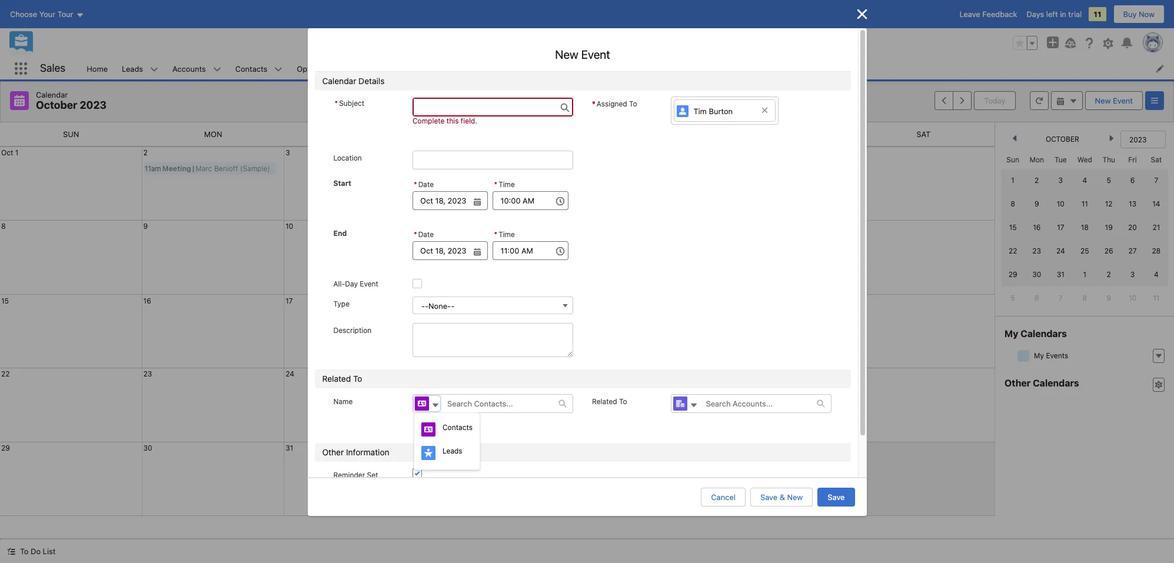 Task type: locate. For each thing, give the bounding box(es) containing it.
assigned to
[[597, 99, 637, 108]]

2 horizontal spatial 7
[[1154, 176, 1158, 185]]

16
[[1033, 223, 1041, 232], [143, 297, 151, 305]]

grid
[[1001, 151, 1168, 310]]

1 vertical spatial sun
[[1007, 155, 1019, 164]]

18
[[1081, 223, 1089, 232], [428, 297, 436, 305]]

new inside button
[[1095, 96, 1111, 105]]

0 vertical spatial 10
[[1057, 200, 1065, 208]]

1 horizontal spatial 5
[[1011, 294, 1015, 303]]

opportunities link
[[290, 58, 353, 79]]

0 vertical spatial 28
[[1152, 247, 1161, 255]]

contacts right accounts list item
[[235, 64, 267, 73]]

-
[[421, 301, 425, 311], [425, 301, 429, 311], [451, 301, 455, 311]]

1
[[15, 148, 18, 157], [1011, 176, 1015, 185], [1083, 270, 1087, 279], [443, 444, 446, 452]]

new event button
[[1085, 91, 1143, 110]]

0 horizontal spatial 21
[[854, 297, 862, 305]]

29
[[1009, 270, 1017, 279], [1, 444, 10, 452]]

calendar inside 'link'
[[375, 64, 407, 73]]

sun
[[63, 129, 79, 139], [1007, 155, 1019, 164]]

list
[[80, 58, 1174, 79]]

0 vertical spatial time
[[499, 180, 515, 189]]

calendars up my events
[[1021, 328, 1067, 339]]

quotes
[[615, 64, 641, 73]]

1 vertical spatial 8
[[1, 222, 6, 231]]

Description text field
[[413, 323, 573, 357]]

fri
[[1128, 155, 1137, 164]]

details
[[359, 76, 385, 86]]

group up 11 button
[[413, 178, 488, 210]]

buy now
[[1123, 9, 1155, 19]]

1 horizontal spatial 21
[[1153, 223, 1160, 232]]

all-
[[333, 280, 345, 288]]

save left &
[[760, 493, 778, 502]]

0 vertical spatial 24
[[1056, 247, 1065, 255]]

group
[[1013, 36, 1038, 50], [935, 91, 972, 110], [413, 178, 488, 210], [413, 228, 488, 260]]

1 vertical spatial new
[[1095, 96, 1111, 105]]

1 horizontal spatial related to
[[592, 397, 627, 406]]

1 vertical spatial my
[[1034, 351, 1044, 360]]

date for end
[[418, 230, 434, 239]]

2 date from the top
[[418, 230, 434, 239]]

0 vertical spatial new
[[555, 48, 578, 61]]

contacts list item
[[228, 58, 290, 79]]

accounts list item
[[165, 58, 228, 79]]

2 save from the left
[[828, 493, 845, 502]]

new event
[[555, 48, 610, 61], [1095, 96, 1133, 105]]

leads right home
[[122, 64, 143, 73]]

0 vertical spatial 19
[[1105, 223, 1113, 232]]

28 button
[[854, 370, 863, 379]]

related for new event
[[322, 374, 351, 384]]

7 button
[[854, 148, 858, 157]]

calendar for october
[[36, 90, 68, 99]]

sun down calendar october 2023
[[63, 129, 79, 139]]

1 horizontal spatial 24
[[1056, 247, 1065, 255]]

1 vertical spatial contacts
[[443, 423, 473, 432]]

0 horizontal spatial calendar
[[36, 90, 68, 99]]

reports list item
[[551, 58, 608, 79]]

1 vertical spatial related to
[[592, 397, 627, 406]]

0 horizontal spatial 6
[[1035, 294, 1039, 303]]

other calendars
[[1005, 378, 1079, 388]]

0 horizontal spatial 28
[[854, 370, 863, 379]]

text default image
[[1069, 97, 1077, 105], [559, 399, 567, 408], [690, 401, 698, 409], [7, 548, 15, 556]]

None text field
[[413, 98, 573, 117], [413, 191, 488, 210], [493, 241, 569, 260], [413, 98, 573, 117], [413, 191, 488, 210], [493, 241, 569, 260]]

1 vertical spatial other
[[322, 447, 344, 457]]

1 vertical spatial 2 button
[[570, 444, 574, 452]]

events
[[1046, 351, 1068, 360]]

cancel
[[711, 493, 736, 502]]

october left 2023
[[36, 99, 77, 111]]

1 time from the top
[[499, 180, 515, 189]]

group left today at the right top
[[935, 91, 972, 110]]

date up 11 button
[[418, 180, 434, 189]]

1 vertical spatial 28
[[854, 370, 863, 379]]

1 vertical spatial 6
[[1035, 294, 1039, 303]]

1 vertical spatial 9
[[143, 222, 148, 231]]

calendars down events
[[1033, 378, 1079, 388]]

2 * date from the top
[[414, 230, 434, 239]]

save
[[760, 493, 778, 502], [828, 493, 845, 502]]

0 vertical spatial 3 button
[[286, 148, 290, 157]]

1 horizontal spatial 17
[[1057, 223, 1064, 232]]

4
[[428, 148, 432, 157], [1083, 176, 1087, 185], [1154, 270, 1159, 279], [854, 444, 859, 452]]

text default image
[[1056, 97, 1064, 105], [1155, 352, 1163, 360], [1155, 381, 1163, 389], [817, 399, 825, 408]]

to
[[629, 99, 637, 108], [353, 374, 362, 384], [619, 397, 627, 406], [20, 547, 29, 556]]

0 vertical spatial sat
[[917, 129, 931, 139]]

1 horizontal spatial calendar
[[322, 76, 356, 86]]

* date
[[414, 180, 434, 189], [414, 230, 434, 239]]

related to
[[322, 374, 362, 384], [592, 397, 627, 406]]

0 horizontal spatial other
[[322, 447, 344, 457]]

0 horizontal spatial contacts
[[235, 64, 267, 73]]

19 button
[[570, 297, 578, 305]]

10 down tue
[[1057, 200, 1065, 208]]

tasks
[[717, 64, 737, 73]]

hide items image
[[1018, 350, 1029, 362]]

4 button up save button
[[854, 444, 859, 452]]

forecasts link
[[429, 58, 478, 79]]

reminder
[[333, 471, 365, 480]]

0 horizontal spatial mon
[[204, 129, 222, 139]]

leads link right home
[[115, 58, 150, 79]]

2 time from the top
[[499, 230, 515, 239]]

oct
[[1, 148, 13, 157]]

opportunities
[[297, 64, 346, 73]]

10 down '27'
[[1129, 294, 1137, 303]]

list containing home
[[80, 58, 1174, 79]]

0 vertical spatial * date
[[414, 180, 434, 189]]

calendar down opportunities
[[322, 76, 356, 86]]

contacts
[[235, 64, 267, 73], [443, 423, 473, 432]]

1 vertical spatial 23
[[143, 370, 152, 379]]

1 horizontal spatial 29
[[1009, 270, 1017, 279]]

group down "days"
[[1013, 36, 1038, 50]]

1 vertical spatial * date
[[414, 230, 434, 239]]

24
[[1056, 247, 1065, 255], [286, 370, 294, 379]]

9 button
[[143, 222, 148, 231]]

2 * time from the top
[[494, 230, 515, 239]]

3 - from the left
[[451, 301, 455, 311]]

15 button
[[1, 297, 9, 305]]

1 - from the left
[[421, 301, 425, 311]]

my up hide items icon
[[1005, 328, 1018, 339]]

2 vertical spatial 10
[[1129, 294, 1137, 303]]

time
[[499, 180, 515, 189], [499, 230, 515, 239]]

--none--
[[421, 301, 455, 311]]

15
[[1009, 223, 1017, 232], [1, 297, 9, 305]]

12
[[1105, 200, 1113, 208]]

0 vertical spatial 31
[[1057, 270, 1065, 279]]

0 horizontal spatial new
[[555, 48, 578, 61]]

information
[[346, 447, 389, 457]]

buy now button
[[1113, 5, 1165, 24]]

trial
[[1068, 9, 1082, 19]]

* date up all-day event checkbox
[[414, 230, 434, 239]]

* time for end
[[494, 230, 515, 239]]

leads inside list item
[[122, 64, 143, 73]]

1 horizontal spatial my
[[1034, 351, 1044, 360]]

inverse image
[[855, 7, 869, 21]]

1 vertical spatial new event
[[1095, 96, 1133, 105]]

0 horizontal spatial my
[[1005, 328, 1018, 339]]

calendar details
[[322, 76, 385, 86]]

save button
[[818, 488, 855, 507]]

1 horizontal spatial 2 button
[[570, 444, 574, 452]]

1 horizontal spatial 15
[[1009, 223, 1017, 232]]

save inside button
[[828, 493, 845, 502]]

date up all-day event checkbox
[[418, 230, 434, 239]]

calendars
[[1021, 328, 1067, 339], [1033, 378, 1079, 388]]

0 horizontal spatial leads link
[[115, 58, 150, 79]]

8
[[1011, 200, 1015, 208], [1, 222, 6, 231], [1083, 294, 1087, 303]]

22 button
[[1, 370, 10, 379]]

7
[[854, 148, 858, 157], [1154, 176, 1158, 185], [1059, 294, 1063, 303]]

None text field
[[493, 191, 569, 210], [413, 241, 488, 260], [493, 191, 569, 210], [413, 241, 488, 260]]

sales
[[40, 62, 65, 74]]

0 vertical spatial 5
[[570, 148, 574, 157]]

0 vertical spatial 4 button
[[428, 148, 432, 157]]

1 horizontal spatial contacts link
[[414, 418, 480, 441]]

0 vertical spatial related
[[322, 374, 351, 384]]

tim burton link
[[674, 99, 776, 122]]

0 vertical spatial 17
[[1057, 223, 1064, 232]]

1 horizontal spatial 10
[[1057, 200, 1065, 208]]

nov 1 button
[[428, 444, 446, 452]]

save for save & new
[[760, 493, 778, 502]]

0 vertical spatial * time
[[494, 180, 515, 189]]

nov 1
[[428, 444, 446, 452]]

contacts inside list item
[[235, 64, 267, 73]]

31
[[1057, 270, 1065, 279], [286, 444, 293, 452]]

1 save from the left
[[760, 493, 778, 502]]

0 horizontal spatial 19
[[570, 297, 578, 305]]

1 horizontal spatial 6
[[1130, 176, 1135, 185]]

17 inside grid
[[1057, 223, 1064, 232]]

2 vertical spatial new
[[787, 493, 803, 502]]

tim burton
[[694, 106, 733, 116]]

october up tue
[[1046, 135, 1079, 144]]

day
[[345, 280, 358, 288]]

0 vertical spatial 18
[[1081, 223, 1089, 232]]

calendar down the 'sales'
[[36, 90, 68, 99]]

leads right nov
[[443, 447, 462, 456]]

0 horizontal spatial related
[[322, 374, 351, 384]]

2 horizontal spatial 10
[[1129, 294, 1137, 303]]

tasks list item
[[710, 58, 759, 79]]

26
[[1105, 247, 1113, 255]]

leads link down the contacts image
[[414, 441, 480, 465]]

4 button down 'complete'
[[428, 148, 432, 157]]

0 vertical spatial other
[[1005, 378, 1031, 388]]

1 * time from the top
[[494, 180, 515, 189]]

to left the do
[[20, 547, 29, 556]]

5
[[570, 148, 574, 157], [1107, 176, 1111, 185], [1011, 294, 1015, 303]]

dashboards link
[[478, 58, 535, 79]]

0 horizontal spatial 16
[[143, 297, 151, 305]]

calendar inside calendar october 2023
[[36, 90, 68, 99]]

* date up 11 button
[[414, 180, 434, 189]]

date
[[418, 180, 434, 189], [418, 230, 434, 239]]

1 horizontal spatial 22
[[1009, 247, 1017, 255]]

sun left tue
[[1007, 155, 1019, 164]]

0 vertical spatial 2 button
[[143, 148, 148, 157]]

leave feedback
[[960, 9, 1017, 19]]

2 horizontal spatial calendar
[[375, 64, 407, 73]]

0 horizontal spatial 4 button
[[428, 148, 432, 157]]

calendar
[[375, 64, 407, 73], [322, 76, 356, 86], [36, 90, 68, 99]]

0 vertical spatial contacts
[[235, 64, 267, 73]]

1 * date from the top
[[414, 180, 434, 189]]

mon
[[204, 129, 222, 139], [1030, 155, 1044, 164]]

1 vertical spatial 29
[[1, 444, 10, 452]]

accounts
[[173, 64, 206, 73]]

10 left end
[[286, 222, 293, 231]]

0 vertical spatial 23
[[1033, 247, 1041, 255]]

calendar up details
[[375, 64, 407, 73]]

3
[[286, 148, 290, 157], [1059, 176, 1063, 185], [1130, 270, 1135, 279], [712, 444, 716, 452]]

my right hide items icon
[[1034, 351, 1044, 360]]

leads link
[[115, 58, 150, 79], [414, 441, 480, 465]]

contacts up 'nov 1' button
[[443, 423, 473, 432]]

6 up my calendars
[[1035, 294, 1039, 303]]

other down hide items icon
[[1005, 378, 1031, 388]]

1 horizontal spatial event
[[581, 48, 610, 61]]

0 vertical spatial 6
[[1130, 176, 1135, 185]]

other up reminder
[[322, 447, 344, 457]]

save right &
[[828, 493, 845, 502]]

0 horizontal spatial contacts link
[[228, 58, 274, 79]]

22
[[1009, 247, 1017, 255], [1, 370, 10, 379]]

contacts link
[[228, 58, 274, 79], [414, 418, 480, 441]]

0 horizontal spatial 29
[[1, 444, 10, 452]]

6 down fri
[[1130, 176, 1135, 185]]

group up all-day event checkbox
[[413, 228, 488, 260]]

1 date from the top
[[418, 180, 434, 189]]

21 inside grid
[[1153, 223, 1160, 232]]

0 vertical spatial 29
[[1009, 270, 1017, 279]]

0 vertical spatial calendars
[[1021, 328, 1067, 339]]

0 vertical spatial 16
[[1033, 223, 1041, 232]]

save inside 'button'
[[760, 493, 778, 502]]

1 vertical spatial leads link
[[414, 441, 480, 465]]

name
[[333, 397, 353, 406]]

leads
[[122, 64, 143, 73], [443, 447, 462, 456]]

1 horizontal spatial 23
[[1033, 247, 1041, 255]]

1 vertical spatial 31
[[286, 444, 293, 452]]

2 vertical spatial 7
[[1059, 294, 1063, 303]]

days
[[1027, 9, 1044, 19]]

end
[[333, 229, 347, 238]]

2 vertical spatial calendar
[[36, 90, 68, 99]]

my for my events
[[1034, 351, 1044, 360]]

new event inside button
[[1095, 96, 1133, 105]]

complete
[[413, 117, 445, 125]]

calendar list item
[[368, 58, 429, 79]]

2 horizontal spatial event
[[1113, 96, 1133, 105]]

* date for end
[[414, 230, 434, 239]]



Task type: vqa. For each thing, say whether or not it's contained in the screenshot.
lightning usage logo
no



Task type: describe. For each thing, give the bounding box(es) containing it.
1 horizontal spatial 7
[[1059, 294, 1063, 303]]

to inside to do list button
[[20, 547, 29, 556]]

10 button
[[286, 222, 293, 231]]

left
[[1046, 9, 1058, 19]]

0 horizontal spatial sat
[[917, 129, 931, 139]]

complete this field.
[[413, 117, 477, 125]]

31 button
[[286, 444, 293, 452]]

my calendars
[[1005, 328, 1067, 339]]

today button
[[974, 91, 1016, 110]]

2 horizontal spatial 8
[[1083, 294, 1087, 303]]

all-day event
[[333, 280, 378, 288]]

0 horizontal spatial 9
[[143, 222, 148, 231]]

0 horizontal spatial 23
[[143, 370, 152, 379]]

18 button
[[428, 297, 436, 305]]

0 vertical spatial sun
[[63, 129, 79, 139]]

2 vertical spatial 9
[[1107, 294, 1111, 303]]

2023
[[80, 99, 107, 111]]

accounts image
[[674, 397, 688, 411]]

All-Day Event checkbox
[[413, 279, 422, 289]]

2 vertical spatial event
[[360, 280, 378, 288]]

0 horizontal spatial 18
[[428, 297, 436, 305]]

16 button
[[143, 297, 151, 305]]

25
[[1081, 247, 1089, 255]]

days left in trial
[[1027, 9, 1082, 19]]

to left accounts icon
[[619, 397, 627, 406]]

calendars for other calendars
[[1033, 378, 1079, 388]]

30 button
[[143, 444, 152, 452]]

leads list item
[[115, 58, 165, 79]]

quotes link
[[608, 58, 648, 79]]

1 horizontal spatial 31
[[1057, 270, 1065, 279]]

in
[[1060, 9, 1066, 19]]

to right assigned
[[629, 99, 637, 108]]

1 vertical spatial 16
[[143, 297, 151, 305]]

1 horizontal spatial contacts
[[443, 423, 473, 432]]

related to for new event
[[322, 374, 362, 384]]

2 - from the left
[[425, 301, 429, 311]]

0 horizontal spatial 31
[[286, 444, 293, 452]]

0 horizontal spatial 24
[[286, 370, 294, 379]]

0 horizontal spatial 3 button
[[286, 148, 290, 157]]

this
[[447, 117, 459, 125]]

today
[[984, 96, 1006, 105]]

1 vertical spatial 19
[[570, 297, 578, 305]]

other for other information
[[322, 447, 344, 457]]

time for end
[[499, 230, 515, 239]]

1 vertical spatial 21
[[854, 297, 862, 305]]

to down description
[[353, 374, 362, 384]]

2 horizontal spatial 5
[[1107, 176, 1111, 185]]

analytics
[[670, 64, 703, 73]]

my for my calendars
[[1005, 328, 1018, 339]]

buy
[[1123, 9, 1137, 19]]

1 horizontal spatial 19
[[1105, 223, 1113, 232]]

* time for start
[[494, 180, 515, 189]]

calendar link
[[368, 58, 414, 79]]

1 vertical spatial 10
[[286, 222, 293, 231]]

1 vertical spatial leads
[[443, 447, 462, 456]]

october inside calendar october 2023
[[36, 99, 77, 111]]

list
[[43, 547, 56, 556]]

my events
[[1034, 351, 1068, 360]]

quotes list item
[[608, 58, 663, 79]]

grid containing sun
[[1001, 151, 1168, 310]]

2 vertical spatial 5
[[1011, 294, 1015, 303]]

accounts link
[[165, 58, 213, 79]]

time for start
[[499, 180, 515, 189]]

leave
[[960, 9, 980, 19]]

23 button
[[143, 370, 152, 379]]

0 horizontal spatial 22
[[1, 370, 10, 379]]

11am
[[145, 164, 161, 173]]

1 vertical spatial 15
[[1, 297, 9, 305]]

nov
[[428, 444, 441, 452]]

calendar for details
[[322, 76, 356, 86]]

11 button
[[428, 222, 434, 231]]

location
[[333, 154, 362, 163]]

set
[[367, 471, 378, 480]]

8 button
[[1, 222, 6, 231]]

1 vertical spatial 14
[[854, 222, 862, 231]]

Related To text field
[[699, 395, 817, 413]]

related to for related to
[[592, 397, 627, 406]]

1 vertical spatial contacts link
[[414, 418, 480, 441]]

0 vertical spatial 9
[[1035, 200, 1039, 208]]

reports
[[558, 64, 586, 73]]

reminder set
[[333, 471, 378, 480]]

0 horizontal spatial 2 button
[[143, 148, 148, 157]]

--none-- button
[[413, 297, 573, 314]]

1 horizontal spatial 28
[[1152, 247, 1161, 255]]

home link
[[80, 58, 115, 79]]

0 horizontal spatial 17
[[286, 297, 293, 305]]

1 horizontal spatial october
[[1046, 135, 1079, 144]]

5 button
[[570, 148, 574, 157]]

contacts image
[[415, 397, 429, 411]]

start
[[333, 179, 351, 188]]

&
[[780, 493, 785, 502]]

wed
[[1077, 155, 1092, 164]]

tue
[[1055, 155, 1067, 164]]

0 vertical spatial mon
[[204, 129, 222, 139]]

0 horizontal spatial new event
[[555, 48, 610, 61]]

oct 1 button
[[1, 148, 18, 157]]

save for save
[[828, 493, 845, 502]]

Name text field
[[440, 395, 559, 413]]

description
[[333, 326, 372, 335]]

home
[[87, 64, 108, 73]]

dashboards
[[485, 64, 528, 73]]

1 vertical spatial sat
[[1151, 155, 1162, 164]]

1 horizontal spatial leads link
[[414, 441, 480, 465]]

leave feedback link
[[960, 9, 1017, 19]]

new inside 'button'
[[787, 493, 803, 502]]

17 button
[[286, 297, 293, 305]]

1 vertical spatial 3 button
[[712, 444, 716, 452]]

0 horizontal spatial 7
[[854, 148, 858, 157]]

forecasts
[[436, 64, 471, 73]]

dashboards list item
[[478, 58, 551, 79]]

1 vertical spatial mon
[[1030, 155, 1044, 164]]

0 vertical spatial 22
[[1009, 247, 1017, 255]]

do
[[31, 547, 41, 556]]

opportunities list item
[[290, 58, 368, 79]]

24 button
[[286, 370, 294, 379]]

0 vertical spatial 15
[[1009, 223, 1017, 232]]

Location text field
[[413, 151, 573, 170]]

none-
[[429, 301, 451, 311]]

* date for start
[[414, 180, 434, 189]]

assigned
[[597, 99, 627, 108]]

type
[[333, 300, 350, 309]]

event inside button
[[1113, 96, 1133, 105]]

1 horizontal spatial 14
[[1153, 200, 1160, 208]]

1 vertical spatial 7
[[1154, 176, 1158, 185]]

20
[[1128, 223, 1137, 232]]

0 horizontal spatial 5
[[570, 148, 574, 157]]

reports link
[[551, 58, 593, 79]]

text default image inside to do list button
[[7, 548, 15, 556]]

tasks link
[[710, 58, 744, 79]]

1 vertical spatial 4 button
[[854, 444, 859, 452]]

0 vertical spatial event
[[581, 48, 610, 61]]

0 vertical spatial 30
[[1032, 270, 1041, 279]]

other for other calendars
[[1005, 378, 1031, 388]]

other information
[[322, 447, 389, 457]]

burton
[[709, 106, 733, 116]]

0 vertical spatial 8
[[1011, 200, 1015, 208]]

1 horizontal spatial sun
[[1007, 155, 1019, 164]]

tim
[[694, 106, 707, 116]]

1 horizontal spatial 18
[[1081, 223, 1089, 232]]

thu
[[1103, 155, 1115, 164]]

now
[[1139, 9, 1155, 19]]

save & new
[[760, 493, 803, 502]]

0 horizontal spatial 8
[[1, 222, 6, 231]]

cancel button
[[701, 488, 746, 507]]

feedback
[[982, 9, 1017, 19]]

date for start
[[418, 180, 434, 189]]

related for related to
[[592, 397, 617, 406]]

calendars for my calendars
[[1021, 328, 1067, 339]]

to do list
[[20, 547, 56, 556]]

calendar october 2023
[[36, 90, 107, 111]]

13
[[1129, 200, 1137, 208]]

1 vertical spatial 30
[[143, 444, 152, 452]]

oct 1
[[1, 148, 18, 157]]

21 button
[[854, 297, 862, 305]]



